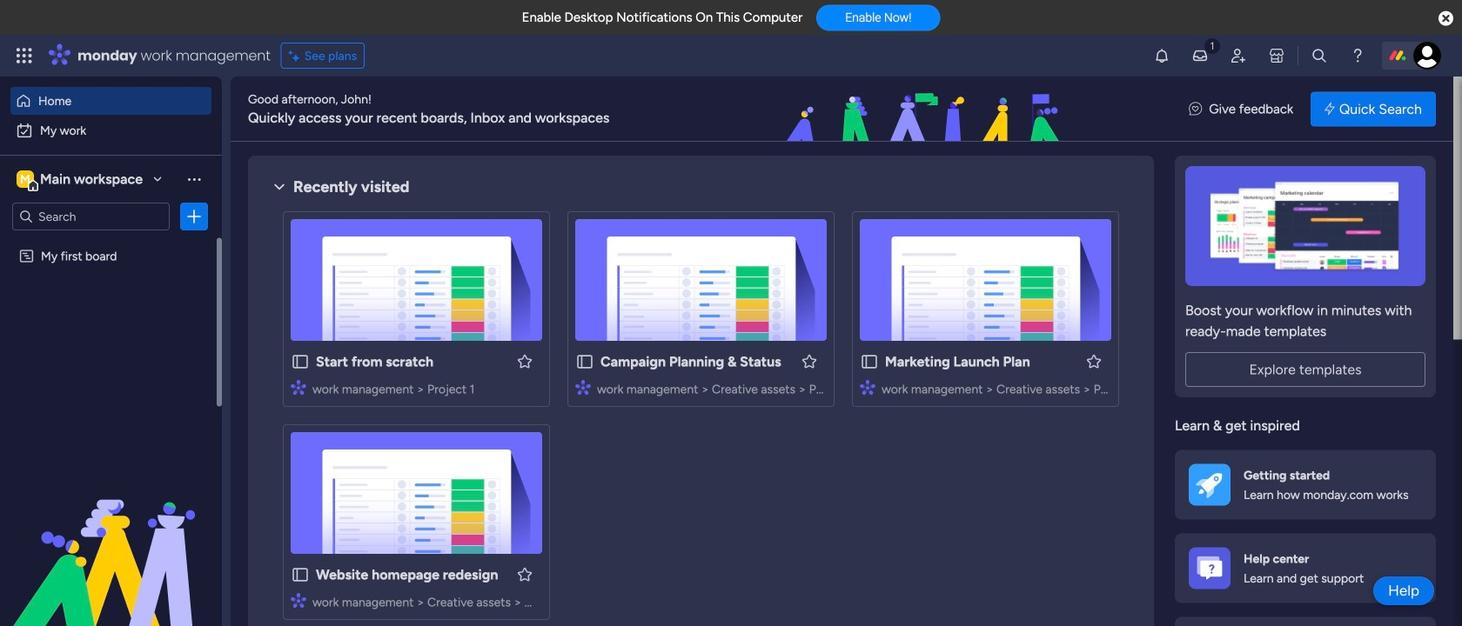 Task type: locate. For each thing, give the bounding box(es) containing it.
2 horizontal spatial add to favorites image
[[1086, 353, 1103, 370]]

3 add to favorites image from the left
[[1086, 353, 1103, 370]]

0 horizontal spatial lottie animation image
[[0, 451, 222, 627]]

0 vertical spatial option
[[10, 87, 212, 115]]

lottie animation element
[[683, 77, 1172, 143], [0, 451, 222, 627]]

1 vertical spatial option
[[10, 117, 212, 145]]

lottie animation image for right lottie animation element
[[683, 77, 1172, 143]]

2 vertical spatial option
[[0, 241, 222, 244]]

v2 user feedback image
[[1190, 99, 1203, 119]]

0 horizontal spatial lottie animation element
[[0, 451, 222, 627]]

workspace image
[[17, 170, 34, 189]]

option
[[10, 87, 212, 115], [10, 117, 212, 145], [0, 241, 222, 244]]

1 horizontal spatial add to favorites image
[[801, 353, 818, 370]]

notifications image
[[1154, 47, 1171, 64]]

public board image for 1st add to favorites image from the left
[[291, 353, 310, 372]]

1 add to favorites image from the left
[[516, 353, 534, 370]]

1 horizontal spatial lottie animation image
[[683, 77, 1172, 143]]

0 vertical spatial lottie animation element
[[683, 77, 1172, 143]]

update feed image
[[1192, 47, 1209, 64]]

component image
[[576, 380, 591, 396]]

help center element
[[1175, 534, 1437, 604]]

1 vertical spatial lottie animation image
[[0, 451, 222, 627]]

public board image
[[291, 353, 310, 372], [576, 353, 595, 372], [291, 566, 310, 585]]

close recently visited image
[[269, 177, 290, 198]]

add to favorites image
[[516, 353, 534, 370], [801, 353, 818, 370], [1086, 353, 1103, 370]]

select product image
[[16, 47, 33, 64]]

list box
[[0, 238, 222, 506]]

see plans image
[[289, 46, 304, 66]]

0 horizontal spatial add to favorites image
[[516, 353, 534, 370]]

lottie animation image
[[683, 77, 1172, 143], [0, 451, 222, 627]]

1 horizontal spatial lottie animation element
[[683, 77, 1172, 143]]

0 vertical spatial lottie animation image
[[683, 77, 1172, 143]]

workspace options image
[[185, 170, 203, 188]]



Task type: describe. For each thing, give the bounding box(es) containing it.
invite members image
[[1230, 47, 1248, 64]]

templates image image
[[1191, 166, 1421, 286]]

monday marketplace image
[[1269, 47, 1286, 64]]

john smith image
[[1414, 42, 1442, 70]]

public board image for add to favorites icon
[[291, 566, 310, 585]]

2 add to favorites image from the left
[[801, 353, 818, 370]]

public board image for 2nd add to favorites image from right
[[576, 353, 595, 372]]

search everything image
[[1311, 47, 1329, 64]]

lottie animation image for the bottom lottie animation element
[[0, 451, 222, 627]]

Search in workspace field
[[37, 207, 145, 227]]

1 vertical spatial lottie animation element
[[0, 451, 222, 627]]

help image
[[1350, 47, 1367, 64]]

dapulse close image
[[1439, 10, 1454, 28]]

add to favorites image
[[516, 566, 534, 584]]

v2 bolt switch image
[[1325, 100, 1335, 119]]

public board image
[[860, 353, 879, 372]]

workspace selection element
[[17, 169, 145, 192]]

quick search results list box
[[269, 198, 1234, 627]]

1 image
[[1205, 36, 1221, 55]]

getting started element
[[1175, 451, 1437, 520]]

options image
[[185, 208, 203, 226]]



Task type: vqa. For each thing, say whether or not it's contained in the screenshot.
v2 user feedback icon
yes



